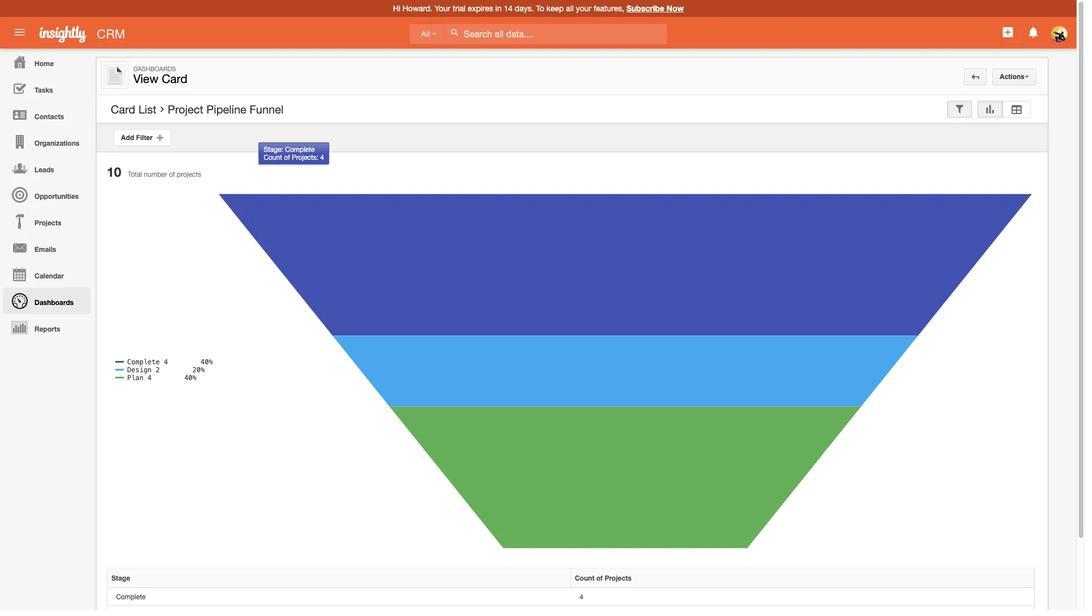 Task type: vqa. For each thing, say whether or not it's contained in the screenshot.
"hiring" inside the The Hiring "cell"
no



Task type: locate. For each thing, give the bounding box(es) containing it.
subscribe now link
[[627, 4, 684, 13]]

add filter
[[121, 134, 156, 141]]

1 horizontal spatial dashboards
[[133, 65, 176, 72]]

dashboards
[[133, 65, 176, 72], [35, 299, 74, 307]]

complete down stage
[[116, 594, 146, 601]]

2 vertical spatial of
[[597, 575, 603, 582]]

complete
[[285, 145, 315, 153], [116, 594, 146, 601]]

0 vertical spatial 4
[[321, 154, 324, 161]]

card
[[162, 72, 188, 86], [111, 103, 135, 116]]

projects inside row
[[605, 575, 632, 582]]

card right "view"
[[162, 72, 188, 86]]

crm
[[97, 27, 125, 41]]

contacts link
[[3, 102, 90, 128]]

navigation containing home
[[0, 49, 90, 341]]

0 vertical spatial of
[[284, 154, 290, 161]]

0 horizontal spatial count
[[264, 154, 282, 161]]

actions
[[1000, 73, 1025, 81]]

1 vertical spatial projects
[[605, 575, 632, 582]]

home
[[35, 59, 54, 67]]

4 inside stage: complete count of projects: 4
[[321, 154, 324, 161]]

projects
[[177, 171, 201, 178]]

white image
[[451, 28, 459, 36]]

project pipeline funnel
[[168, 103, 284, 116]]

1 horizontal spatial card
[[162, 72, 188, 86]]

0 vertical spatial count
[[264, 154, 282, 161]]

list
[[139, 103, 157, 116]]

dashboards up reports link
[[35, 299, 74, 307]]

1 horizontal spatial of
[[284, 154, 290, 161]]

hi howard. your trial expires in 14 days. to keep all your features, subscribe now
[[393, 4, 684, 13]]

2 row from the top
[[107, 589, 1035, 607]]

0 vertical spatial complete
[[285, 145, 315, 153]]

total
[[128, 171, 142, 178]]

count
[[264, 154, 282, 161], [575, 575, 595, 582]]

dashboards inside dashboards link
[[35, 299, 74, 307]]

row
[[107, 569, 1035, 589], [107, 589, 1035, 607], [107, 607, 1035, 611]]

row group
[[107, 589, 1035, 611]]

dashboards inside dashboards view card
[[133, 65, 176, 72]]

reports
[[35, 325, 60, 333]]

0 horizontal spatial 4
[[321, 154, 324, 161]]

projects:
[[292, 154, 319, 161]]

14
[[504, 4, 513, 13]]

4 right "projects:" at the left top
[[321, 154, 324, 161]]

0 horizontal spatial projects
[[35, 219, 61, 227]]

1 row from the top
[[107, 569, 1035, 589]]

filter image
[[955, 105, 965, 113]]

0 horizontal spatial of
[[169, 171, 175, 178]]

1 vertical spatial count
[[575, 575, 595, 582]]

keep
[[547, 4, 564, 13]]

leads link
[[3, 155, 90, 182]]

projects
[[35, 219, 61, 227], [605, 575, 632, 582]]

to
[[536, 4, 545, 13]]

your
[[435, 4, 451, 13]]

all
[[421, 30, 430, 38]]

0 horizontal spatial complete
[[116, 594, 146, 601]]

chart image
[[986, 105, 996, 113]]

stage: complete count of projects: 4
[[264, 145, 324, 161]]

of
[[284, 154, 290, 161], [169, 171, 175, 178], [597, 575, 603, 582]]

view
[[133, 72, 159, 86]]

your
[[576, 4, 592, 13]]

emails link
[[3, 235, 90, 261]]

card left the list
[[111, 103, 135, 116]]

1 vertical spatial complete
[[116, 594, 146, 601]]

complete inside cell
[[116, 594, 146, 601]]

expires
[[468, 4, 494, 13]]

complete up "projects:" at the left top
[[285, 145, 315, 153]]

4
[[321, 154, 324, 161], [580, 594, 584, 601]]

number
[[144, 171, 167, 178]]

0 horizontal spatial dashboards
[[35, 299, 74, 307]]

features,
[[594, 4, 625, 13]]

table image
[[1011, 105, 1024, 113]]

cell
[[107, 607, 571, 611], [571, 607, 1035, 611]]

tasks link
[[3, 75, 90, 102]]

1 vertical spatial dashboards
[[35, 299, 74, 307]]

stage
[[112, 575, 130, 582]]

in
[[496, 4, 502, 13]]

hi
[[393, 4, 401, 13]]

all
[[566, 4, 574, 13]]

1 horizontal spatial projects
[[605, 575, 632, 582]]

now
[[667, 4, 684, 13]]

add
[[121, 134, 134, 141]]

calendar
[[35, 272, 64, 280]]

back image
[[972, 73, 980, 81]]

0 vertical spatial card
[[162, 72, 188, 86]]

tasks
[[35, 86, 53, 94]]

all link
[[410, 24, 444, 44]]

navigation
[[0, 49, 90, 341]]

Search all data.... text field
[[444, 24, 667, 44]]

opportunities link
[[3, 182, 90, 208]]

projects link
[[3, 208, 90, 235]]

pipeline
[[207, 103, 247, 116]]

dashboards link
[[3, 288, 90, 314]]

1 horizontal spatial 4
[[580, 594, 584, 601]]

card image
[[103, 64, 126, 87]]

1 vertical spatial 4
[[580, 594, 584, 601]]

dashboards view card
[[133, 65, 188, 86]]

3 row from the top
[[107, 607, 1035, 611]]

1 vertical spatial card
[[111, 103, 135, 116]]

dashboards right card image on the top of the page
[[133, 65, 176, 72]]

0 vertical spatial dashboards
[[133, 65, 176, 72]]

10
[[107, 164, 121, 180]]

2 horizontal spatial of
[[597, 575, 603, 582]]

0 horizontal spatial card
[[111, 103, 135, 116]]

subscribe
[[627, 4, 665, 13]]

0 vertical spatial projects
[[35, 219, 61, 227]]

home link
[[3, 49, 90, 75]]

4 down count of projects
[[580, 594, 584, 601]]

1 horizontal spatial complete
[[285, 145, 315, 153]]

total number of projects
[[128, 171, 201, 178]]

1 cell from the left
[[107, 607, 571, 611]]



Task type: describe. For each thing, give the bounding box(es) containing it.
leads
[[35, 166, 54, 174]]

row group containing complete
[[107, 589, 1035, 611]]

organizations link
[[3, 128, 90, 155]]

card list
[[111, 103, 157, 116]]

actions button
[[993, 68, 1037, 85]]

add filter link
[[114, 129, 172, 146]]

complete cell
[[107, 589, 571, 607]]

count of projects
[[575, 575, 632, 582]]

dashboards for dashboards view card
[[133, 65, 176, 72]]

row containing complete
[[107, 589, 1035, 607]]

1 vertical spatial of
[[169, 171, 175, 178]]

notifications image
[[1027, 25, 1041, 39]]

howard.
[[403, 4, 433, 13]]

project
[[168, 103, 203, 116]]

plus image
[[156, 134, 164, 142]]

organizations
[[35, 139, 79, 147]]

of inside row
[[597, 575, 603, 582]]

contacts
[[35, 113, 64, 120]]

stage:
[[264, 145, 283, 153]]

reports link
[[3, 314, 90, 341]]

calendar link
[[3, 261, 90, 288]]

2 cell from the left
[[571, 607, 1035, 611]]

4 cell
[[571, 589, 1035, 607]]

of inside stage: complete count of projects: 4
[[284, 154, 290, 161]]

1 horizontal spatial count
[[575, 575, 595, 582]]

complete inside stage: complete count of projects: 4
[[285, 145, 315, 153]]

opportunities
[[35, 192, 79, 200]]

row containing stage
[[107, 569, 1035, 589]]

card list link
[[111, 103, 157, 116]]

filter
[[136, 134, 153, 141]]

4 inside cell
[[580, 594, 584, 601]]

funnel
[[250, 103, 284, 116]]

days.
[[515, 4, 534, 13]]

emails
[[35, 245, 56, 253]]

trial
[[453, 4, 466, 13]]

card inside dashboards view card
[[162, 72, 188, 86]]

count inside stage: complete count of projects: 4
[[264, 154, 282, 161]]

dashboards for dashboards
[[35, 299, 74, 307]]



